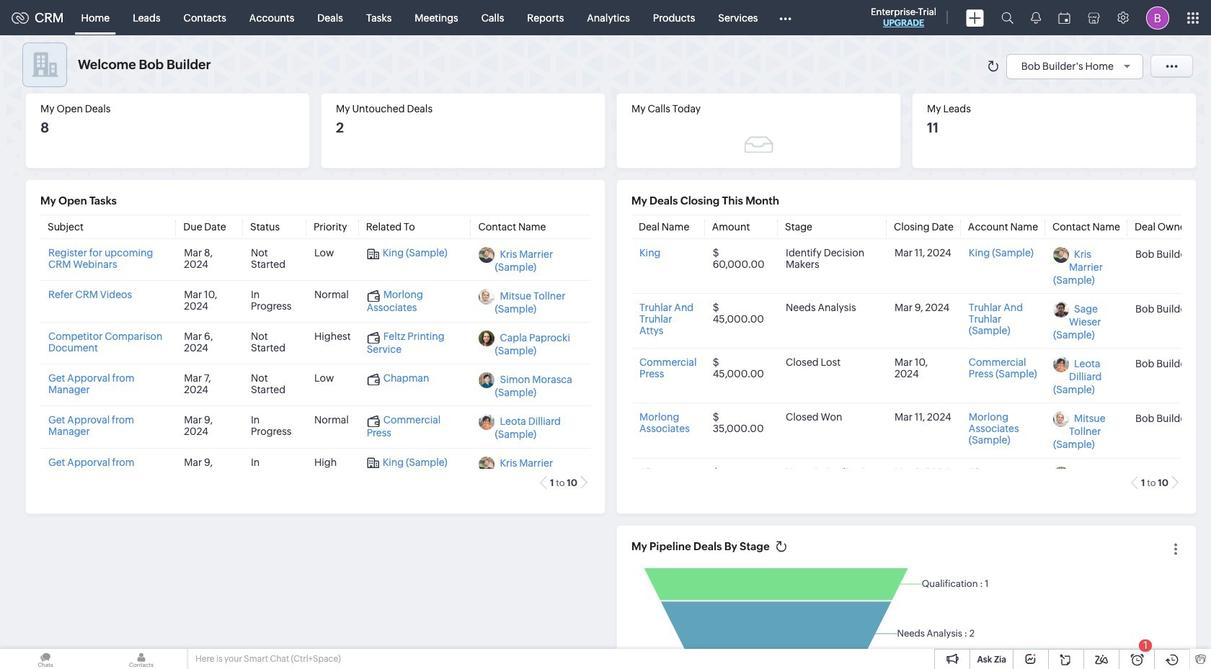 Task type: locate. For each thing, give the bounding box(es) containing it.
profile element
[[1138, 0, 1178, 35]]

profile image
[[1147, 6, 1170, 29]]

signals element
[[1022, 0, 1050, 35]]

create menu image
[[966, 9, 984, 26]]

signals image
[[1031, 12, 1041, 24]]

search image
[[1002, 12, 1014, 24]]



Task type: describe. For each thing, give the bounding box(es) containing it.
calendar image
[[1059, 12, 1071, 23]]

create menu element
[[958, 0, 993, 35]]

chats image
[[0, 650, 91, 670]]

contacts image
[[96, 650, 187, 670]]

search element
[[993, 0, 1022, 35]]

Other Modules field
[[770, 6, 801, 29]]

logo image
[[12, 12, 29, 23]]



Task type: vqa. For each thing, say whether or not it's contained in the screenshot.
Start at the top
no



